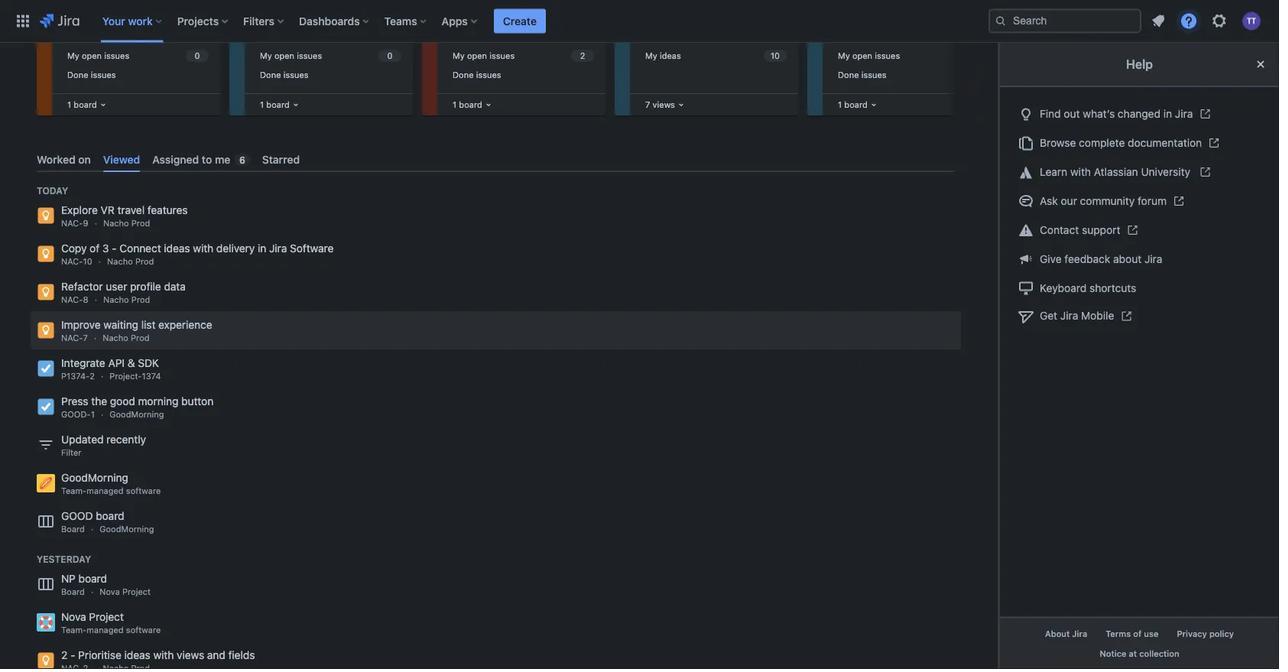 Task type: locate. For each thing, give the bounding box(es) containing it.
tab list containing worked on
[[31, 147, 961, 172]]

policy
[[1210, 629, 1234, 639]]

7 down improve
[[83, 333, 88, 343]]

ideas up '7 views' dropdown button
[[660, 51, 681, 61]]

1 my from the left
[[67, 51, 79, 61]]

software
[[290, 242, 334, 255]]

nac-
[[61, 218, 83, 228], [61, 257, 83, 267], [61, 295, 83, 305], [61, 333, 83, 343]]

prod for travel
[[131, 218, 150, 228]]

nacho for user
[[103, 295, 129, 305]]

prod inside improve waiting list experience nac-7 · nacho prod
[[131, 333, 150, 343]]

prod down the travel in the left of the page
[[131, 218, 150, 228]]

project up nova project team-managed software
[[122, 587, 151, 597]]

done
[[67, 69, 88, 79], [260, 69, 281, 79], [453, 69, 474, 79], [838, 69, 859, 79]]

goodmorning inside 'good board board · goodmorning'
[[100, 524, 154, 534]]

in right the changed
[[1164, 107, 1172, 120]]

nac- down copy at the left of the page
[[61, 257, 83, 267]]

0 horizontal spatial 2
[[61, 649, 67, 662]]

links for 3rd 1 board dropdown button's my open issues link
[[868, 32, 893, 42]]

3 board image from the left
[[868, 99, 880, 111]]

browse complete documentation
[[1040, 136, 1202, 149]]

of left 3
[[90, 242, 99, 255]]

4 done issues from the left
[[838, 69, 887, 79]]

4 my open issues link from the left
[[835, 47, 982, 64]]

2 software from the top
[[126, 625, 161, 635]]

1 software from the top
[[126, 486, 161, 496]]

close image
[[1252, 55, 1270, 73]]

filters button
[[239, 9, 290, 33]]

software up 'good board board · goodmorning'
[[126, 486, 161, 496]]

copy of 3 - connect ideas with delivery in jira software nac-10 · nacho prod
[[61, 242, 334, 267]]

nacho down user
[[103, 295, 129, 305]]

2 board image from the left
[[482, 99, 495, 111]]

0 horizontal spatial 7
[[83, 333, 88, 343]]

morning
[[138, 395, 178, 408]]

1 vertical spatial -
[[70, 649, 75, 662]]

2
[[90, 371, 95, 381], [61, 649, 67, 662]]

my open issues link for second 1 board dropdown button from the right
[[450, 47, 597, 64]]

community
[[1080, 194, 1135, 207]]

of left use
[[1134, 629, 1142, 639]]

quick links for 1 board popup button
[[67, 32, 122, 42]]

2 horizontal spatial board image
[[868, 99, 880, 111]]

jira right 'about'
[[1145, 253, 1163, 265]]

with right learn
[[1071, 165, 1091, 178]]

0 vertical spatial of
[[90, 242, 99, 255]]

team- inside nova project team-managed software
[[61, 625, 87, 635]]

views inside dropdown button
[[653, 99, 675, 109]]

4 links from the left
[[675, 32, 701, 42]]

2 done from the left
[[260, 69, 281, 79]]

1 board inside popup button
[[67, 99, 97, 109]]

2 managed from the top
[[87, 625, 124, 635]]

board image inside popup button
[[97, 99, 109, 111]]

of inside copy of 3 - connect ideas with delivery in jira software nac-10 · nacho prod
[[90, 242, 99, 255]]

p1374-
[[61, 371, 90, 381]]

1 horizontal spatial with
[[193, 242, 213, 255]]

nac- for explore
[[61, 218, 83, 228]]

open
[[82, 51, 102, 61], [274, 51, 294, 61], [467, 51, 487, 61], [853, 51, 873, 61]]

- right 3
[[112, 242, 117, 255]]

2 horizontal spatial 1 board button
[[835, 96, 880, 113]]

of
[[90, 242, 99, 255], [1134, 629, 1142, 639]]

software up 2 - prioritise ideas with views and fields
[[126, 625, 161, 635]]

terms
[[1106, 629, 1131, 639]]

prod down 'profile' on the left top of page
[[131, 295, 150, 305]]

dashboards button
[[294, 9, 375, 33]]

5 my from the left
[[838, 51, 850, 61]]

in inside copy of 3 - connect ideas with delivery in jira software nac-10 · nacho prod
[[258, 242, 266, 255]]

0 vertical spatial -
[[112, 242, 117, 255]]

3 my open issues from the left
[[453, 51, 515, 61]]

2 down integrate
[[90, 371, 95, 381]]

0 vertical spatial nova
[[100, 587, 120, 597]]

team- up good
[[61, 486, 87, 496]]

· down integrate
[[101, 371, 103, 381]]

0 vertical spatial managed
[[87, 486, 124, 496]]

goodmorning down good
[[110, 410, 164, 420]]

· up nova project team-managed software
[[91, 587, 93, 597]]

5 quick links from the left
[[838, 32, 893, 42]]

0 vertical spatial project
[[122, 587, 151, 597]]

- inside copy of 3 - connect ideas with delivery in jira software nac-10 · nacho prod
[[112, 242, 117, 255]]

1 board for board image corresponding to board
[[260, 99, 290, 109]]

links for my open issues link associated with 1 board popup button
[[97, 32, 122, 42]]

managed up 'good board board · goodmorning'
[[87, 486, 124, 496]]

2 nac- from the top
[[61, 257, 83, 267]]

profile
[[130, 280, 161, 293]]

board image
[[290, 99, 302, 111], [675, 99, 687, 111]]

team- up prioritise
[[61, 625, 87, 635]]

3 links from the left
[[483, 32, 508, 42]]

create button
[[494, 9, 546, 33]]

shortcuts
[[1090, 281, 1137, 294]]

with inside 2 - prioritise ideas with views and fields link
[[153, 649, 174, 662]]

my
[[67, 51, 79, 61], [260, 51, 272, 61], [453, 51, 465, 61], [645, 51, 657, 61], [838, 51, 850, 61]]

2 board from the top
[[61, 587, 85, 597]]

views left and
[[177, 649, 204, 662]]

yesterday
[[37, 554, 91, 565]]

nac- down improve
[[61, 333, 83, 343]]

2 vertical spatial with
[[153, 649, 174, 662]]

tab list
[[31, 147, 961, 172]]

done issues
[[67, 69, 116, 79], [260, 69, 309, 79], [453, 69, 501, 79], [838, 69, 887, 79]]

1 vertical spatial goodmorning
[[61, 472, 128, 484]]

nova
[[100, 587, 120, 597], [61, 611, 86, 623]]

in
[[1164, 107, 1172, 120], [258, 242, 266, 255]]

0 horizontal spatial board image
[[97, 99, 109, 111]]

nacho down vr
[[103, 218, 129, 228]]

prod inside explore vr travel features nac-9 · nacho prod
[[131, 218, 150, 228]]

1 done issues link from the left
[[64, 66, 211, 83]]

3 1 board from the left
[[453, 99, 482, 109]]

nac- inside explore vr travel features nac-9 · nacho prod
[[61, 218, 83, 228]]

prod down connect
[[135, 257, 154, 267]]

copy
[[61, 242, 87, 255]]

board
[[74, 99, 97, 109], [266, 99, 290, 109], [459, 99, 482, 109], [845, 99, 868, 109], [96, 510, 124, 522], [78, 573, 107, 585]]

team-
[[61, 486, 87, 496], [61, 625, 87, 635]]

7
[[645, 99, 650, 109], [83, 333, 88, 343]]

3 quick from the left
[[453, 32, 480, 42]]

quick links for '7 views' dropdown button
[[645, 32, 701, 42]]

2 left prioritise
[[61, 649, 67, 662]]

improve
[[61, 319, 101, 331]]

2 team- from the top
[[61, 625, 87, 635]]

about jira
[[1045, 629, 1088, 639]]

prod inside refactor user profile data nac-8 · nacho prod
[[131, 295, 150, 305]]

keyboard shortcuts
[[1040, 281, 1137, 294]]

nacho down the waiting
[[103, 333, 128, 343]]

privacy
[[1177, 629, 1207, 639]]

0 horizontal spatial with
[[153, 649, 174, 662]]

nac- down refactor at top left
[[61, 295, 83, 305]]

goodmorning down updated recently filter
[[61, 472, 128, 484]]

board image down my ideas
[[675, 99, 687, 111]]

2 my open issues link from the left
[[257, 47, 404, 64]]

2 - prioritise ideas with views and fields link
[[31, 642, 961, 669]]

0 horizontal spatial of
[[90, 242, 99, 255]]

support
[[1082, 223, 1121, 236]]

browse complete documentation link
[[1013, 128, 1267, 157]]

1 vertical spatial ideas
[[164, 242, 190, 255]]

views down my ideas
[[653, 99, 675, 109]]

my open issues link for 1 board popup button
[[64, 47, 211, 64]]

0 horizontal spatial -
[[70, 649, 75, 662]]

1 vertical spatial with
[[193, 242, 213, 255]]

done issues link for second 1 board dropdown button from the right
[[450, 66, 597, 83]]

nova down 'np'
[[61, 611, 86, 623]]

nova up nova project team-managed software
[[100, 587, 120, 597]]

1 board image from the left
[[97, 99, 109, 111]]

1 vertical spatial nova
[[61, 611, 86, 623]]

3 quick links from the left
[[453, 32, 508, 42]]

starred
[[262, 153, 300, 166]]

4 done issues link from the left
[[835, 66, 982, 83]]

with left and
[[153, 649, 174, 662]]

3 my open issues link from the left
[[450, 47, 597, 64]]

0 vertical spatial in
[[1164, 107, 1172, 120]]

my open issues for "done issues" link related to 3rd 1 board dropdown button from the right
[[260, 51, 322, 61]]

· down the
[[101, 410, 103, 420]]

2 done issues link from the left
[[257, 66, 404, 83]]

4 nac- from the top
[[61, 333, 83, 343]]

- inside 2 - prioritise ideas with views and fields link
[[70, 649, 75, 662]]

done issues link for 1 board popup button
[[64, 66, 211, 83]]

0 vertical spatial with
[[1071, 165, 1091, 178]]

· inside integrate api & sdk p1374-2 · project-1374
[[101, 371, 103, 381]]

2 quick links from the left
[[260, 32, 315, 42]]

issues
[[104, 51, 129, 61], [297, 51, 322, 61], [490, 51, 515, 61], [875, 51, 900, 61], [91, 69, 116, 79], [283, 69, 309, 79], [476, 69, 501, 79], [862, 69, 887, 79]]

of for copy
[[90, 242, 99, 255]]

managed up prioritise
[[87, 625, 124, 635]]

1 team- from the top
[[61, 486, 87, 496]]

nac- for refactor
[[61, 295, 83, 305]]

keyboard shortcuts link
[[1013, 273, 1267, 302]]

2 horizontal spatial ideas
[[660, 51, 681, 61]]

our
[[1061, 194, 1077, 207]]

nacho inside copy of 3 - connect ideas with delivery in jira software nac-10 · nacho prod
[[107, 257, 133, 267]]

5 links from the left
[[868, 32, 893, 42]]

1 vertical spatial board
[[61, 587, 85, 597]]

2 open from the left
[[274, 51, 294, 61]]

· right '8'
[[95, 295, 97, 305]]

4 quick links from the left
[[645, 32, 701, 42]]

find
[[1040, 107, 1061, 120]]

2 vertical spatial goodmorning
[[100, 524, 154, 534]]

nac- inside improve waiting list experience nac-7 · nacho prod
[[61, 333, 83, 343]]

1 vertical spatial project
[[89, 611, 124, 623]]

give feedback about jira
[[1040, 253, 1163, 265]]

1 vertical spatial software
[[126, 625, 161, 635]]

1 vertical spatial 7
[[83, 333, 88, 343]]

· down improve
[[94, 333, 97, 343]]

1 done from the left
[[67, 69, 88, 79]]

appswitcher icon image
[[14, 12, 32, 30]]

board for good
[[61, 524, 85, 534]]

nacho inside improve waiting list experience nac-7 · nacho prod
[[103, 333, 128, 343]]

np
[[61, 573, 76, 585]]

2 horizontal spatial with
[[1071, 165, 1091, 178]]

done for "done issues" link related to 1 board popup button
[[67, 69, 88, 79]]

0 vertical spatial software
[[126, 486, 161, 496]]

about
[[1114, 253, 1142, 265]]

links for second 1 board dropdown button from the right's my open issues link
[[483, 32, 508, 42]]

1 nac- from the top
[[61, 218, 83, 228]]

0 vertical spatial board
[[61, 524, 85, 534]]

0 vertical spatial team-
[[61, 486, 87, 496]]

1 for 3rd 1 board dropdown button
[[838, 99, 842, 109]]

1 for 1 board popup button
[[67, 99, 71, 109]]

2 vertical spatial ideas
[[124, 649, 150, 662]]

goodmorning inside "goodmorning team-managed software"
[[61, 472, 128, 484]]

2 inside integrate api & sdk p1374-2 · project-1374
[[90, 371, 95, 381]]

done issues for board icon inside the popup button
[[67, 69, 116, 79]]

goodmorning
[[110, 410, 164, 420], [61, 472, 128, 484], [100, 524, 154, 534]]

· inside 'good board board · goodmorning'
[[91, 524, 93, 534]]

nacho inside explore vr travel features nac-9 · nacho prod
[[103, 218, 129, 228]]

delivery
[[216, 242, 255, 255]]

1 horizontal spatial 7
[[645, 99, 650, 109]]

1 done issues from the left
[[67, 69, 116, 79]]

create
[[503, 15, 537, 27]]

board inside popup button
[[74, 99, 97, 109]]

4 done from the left
[[838, 69, 859, 79]]

banner
[[0, 0, 1279, 43]]

board inside 'good board board · goodmorning'
[[96, 510, 124, 522]]

-
[[112, 242, 117, 255], [70, 649, 75, 662]]

board for np
[[61, 587, 85, 597]]

board for board image corresponding to board
[[266, 99, 290, 109]]

done issues link for 3rd 1 board dropdown button
[[835, 66, 982, 83]]

3 done issues link from the left
[[450, 66, 597, 83]]

board down good
[[61, 524, 85, 534]]

7 views
[[645, 99, 675, 109]]

2 1 board button from the left
[[450, 96, 495, 113]]

refactor user profile data nac-8 · nacho prod
[[61, 280, 186, 305]]

jira up documentation in the right of the page
[[1175, 107, 1193, 120]]

forum
[[1138, 194, 1167, 207]]

sdk
[[138, 357, 159, 370]]

jira right get
[[1061, 309, 1079, 322]]

board image inside '7 views' dropdown button
[[675, 99, 687, 111]]

terms of use
[[1106, 629, 1159, 639]]

university
[[1141, 165, 1191, 178]]

1 quick links from the left
[[67, 32, 122, 42]]

2 links from the left
[[290, 32, 315, 42]]

· right 9
[[95, 218, 97, 228]]

· inside explore vr travel features nac-9 · nacho prod
[[95, 218, 97, 228]]

1 horizontal spatial ideas
[[164, 242, 190, 255]]

out
[[1064, 107, 1080, 120]]

1 links from the left
[[97, 32, 122, 42]]

integrate
[[61, 357, 105, 370]]

good-
[[61, 410, 91, 420]]

· inside np board board · nova project
[[91, 587, 93, 597]]

prod for list
[[131, 333, 150, 343]]

4 quick from the left
[[645, 32, 673, 42]]

board image up starred
[[290, 99, 302, 111]]

data
[[164, 280, 186, 293]]

good
[[110, 395, 135, 408]]

1 vertical spatial of
[[1134, 629, 1142, 639]]

0 horizontal spatial in
[[258, 242, 266, 255]]

quick links for 3rd 1 board dropdown button
[[838, 32, 893, 42]]

1 horizontal spatial 2
[[90, 371, 95, 381]]

managed
[[87, 486, 124, 496], [87, 625, 124, 635]]

team- inside "goodmorning team-managed software"
[[61, 486, 87, 496]]

0 vertical spatial 7
[[645, 99, 650, 109]]

get
[[1040, 309, 1058, 322]]

1 inside 'press the good morning button good-1 · goodmorning'
[[91, 410, 95, 420]]

done for "done issues" link related to 3rd 1 board dropdown button from the right
[[260, 69, 281, 79]]

1 horizontal spatial of
[[1134, 629, 1142, 639]]

3 my from the left
[[453, 51, 465, 61]]

assigned to me
[[152, 153, 230, 166]]

prod down list
[[131, 333, 150, 343]]

in right delivery
[[258, 242, 266, 255]]

work
[[128, 15, 153, 27]]

1 horizontal spatial nova
[[100, 587, 120, 597]]

0 horizontal spatial board image
[[290, 99, 302, 111]]

0 vertical spatial views
[[653, 99, 675, 109]]

nac- inside refactor user profile data nac-8 · nacho prod
[[61, 295, 83, 305]]

1 inside popup button
[[67, 99, 71, 109]]

0 vertical spatial goodmorning
[[110, 410, 164, 420]]

with left delivery
[[193, 242, 213, 255]]

board down 'np'
[[61, 587, 85, 597]]

1 horizontal spatial views
[[653, 99, 675, 109]]

1 managed from the top
[[87, 486, 124, 496]]

software inside nova project team-managed software
[[126, 625, 161, 635]]

quick links for second 1 board dropdown button from the right
[[453, 32, 508, 42]]

2 - prioritise ideas with views and fields
[[61, 649, 255, 662]]

3 open from the left
[[467, 51, 487, 61]]

· right 10 at the top left
[[98, 257, 101, 267]]

2 my open issues from the left
[[260, 51, 322, 61]]

goodmorning down "goodmorning team-managed software"
[[100, 524, 154, 534]]

3 done issues from the left
[[453, 69, 501, 79]]

1 my open issues link from the left
[[64, 47, 211, 64]]

· down good
[[91, 524, 93, 534]]

ideas right connect
[[164, 242, 190, 255]]

nac- down explore
[[61, 218, 83, 228]]

notice at collection
[[1100, 648, 1180, 658]]

done for "done issues" link associated with 3rd 1 board dropdown button
[[838, 69, 859, 79]]

board image
[[97, 99, 109, 111], [482, 99, 495, 111], [868, 99, 880, 111]]

jira inside button
[[1072, 629, 1088, 639]]

1 board from the top
[[61, 524, 85, 534]]

1 board image from the left
[[290, 99, 302, 111]]

1 1 board from the left
[[67, 99, 97, 109]]

feedback
[[1065, 253, 1111, 265]]

keyboard
[[1040, 281, 1087, 294]]

1 horizontal spatial board image
[[675, 99, 687, 111]]

nacho
[[103, 218, 129, 228], [107, 257, 133, 267], [103, 295, 129, 305], [103, 333, 128, 343]]

banner containing your work
[[0, 0, 1279, 43]]

0 horizontal spatial 1 board button
[[257, 96, 302, 113]]

board for board icon corresponding to second 1 board dropdown button from the right
[[459, 99, 482, 109]]

4 my open issues from the left
[[838, 51, 900, 61]]

2 1 board from the left
[[260, 99, 290, 109]]

1 horizontal spatial -
[[112, 242, 117, 255]]

1 my open issues from the left
[[67, 51, 129, 61]]

project down np board board · nova project
[[89, 611, 124, 623]]

1 vertical spatial in
[[258, 242, 266, 255]]

done issues link for 3rd 1 board dropdown button from the right
[[257, 66, 404, 83]]

2 quick from the left
[[260, 32, 288, 42]]

1 horizontal spatial board image
[[482, 99, 495, 111]]

good
[[61, 510, 93, 522]]

get jira mobile link
[[1013, 302, 1267, 331]]

&
[[128, 357, 135, 370]]

3 nac- from the top
[[61, 295, 83, 305]]

1 vertical spatial team-
[[61, 625, 87, 635]]

at
[[1129, 648, 1137, 658]]

done issues for board icon corresponding to second 1 board dropdown button from the right
[[453, 69, 501, 79]]

with
[[1071, 165, 1091, 178], [193, 242, 213, 255], [153, 649, 174, 662]]

button
[[181, 395, 214, 408]]

3 done from the left
[[453, 69, 474, 79]]

2 board image from the left
[[675, 99, 687, 111]]

software inside "goodmorning team-managed software"
[[126, 486, 161, 496]]

jira image
[[40, 12, 79, 30], [40, 12, 79, 30]]

help image
[[1180, 12, 1198, 30]]

0 horizontal spatial views
[[177, 649, 204, 662]]

2 done issues from the left
[[260, 69, 309, 79]]

· inside refactor user profile data nac-8 · nacho prod
[[95, 295, 97, 305]]

4 open from the left
[[853, 51, 873, 61]]

1 horizontal spatial 1 board button
[[450, 96, 495, 113]]

jira right the about
[[1072, 629, 1088, 639]]

0 horizontal spatial ideas
[[124, 649, 150, 662]]

1 board button
[[64, 96, 109, 113]]

0 vertical spatial 2
[[90, 371, 95, 381]]

7 down my ideas
[[645, 99, 650, 109]]

· inside improve waiting list experience nac-7 · nacho prod
[[94, 333, 97, 343]]

1 vertical spatial managed
[[87, 625, 124, 635]]

4 1 board from the left
[[838, 99, 868, 109]]

0 horizontal spatial nova
[[61, 611, 86, 623]]

nacho down 3
[[107, 257, 133, 267]]

nacho inside refactor user profile data nac-8 · nacho prod
[[103, 295, 129, 305]]

project inside nova project team-managed software
[[89, 611, 124, 623]]

board for board icon inside the popup button
[[74, 99, 97, 109]]

- left prioritise
[[70, 649, 75, 662]]

ideas right prioritise
[[124, 649, 150, 662]]

jira left software
[[269, 242, 287, 255]]

board inside 'good board board · goodmorning'
[[61, 524, 85, 534]]

done issues link
[[64, 66, 211, 83], [257, 66, 404, 83], [450, 66, 597, 83], [835, 66, 982, 83]]

board inside np board board · nova project
[[61, 587, 85, 597]]



Task type: vqa. For each thing, say whether or not it's contained in the screenshot.
8
yes



Task type: describe. For each thing, give the bounding box(es) containing it.
links for my open issues link related to 3rd 1 board dropdown button from the right
[[290, 32, 315, 42]]

quick links for 3rd 1 board dropdown button from the right
[[260, 32, 315, 42]]

1 vertical spatial views
[[177, 649, 204, 662]]

dashboards
[[299, 15, 360, 27]]

documentation
[[1128, 136, 1202, 149]]

about jira button
[[1036, 625, 1097, 644]]

goodmorning inside 'press the good morning button good-1 · goodmorning'
[[110, 410, 164, 420]]

and
[[207, 649, 225, 662]]

3
[[102, 242, 109, 255]]

board image for second 1 board dropdown button from the right
[[482, 99, 495, 111]]

press the good morning button good-1 · goodmorning
[[61, 395, 214, 420]]

board image for views
[[675, 99, 687, 111]]

prioritise
[[78, 649, 121, 662]]

project inside np board board · nova project
[[122, 587, 151, 597]]

Search field
[[989, 9, 1142, 33]]

on
[[78, 153, 91, 166]]

1 horizontal spatial in
[[1164, 107, 1172, 120]]

links for my ideas link
[[675, 32, 701, 42]]

ask our community forum link
[[1013, 187, 1267, 216]]

apps
[[442, 15, 468, 27]]

10
[[83, 257, 92, 267]]

0 vertical spatial ideas
[[660, 51, 681, 61]]

1 for second 1 board dropdown button from the right
[[453, 99, 457, 109]]

3 1 board button from the left
[[835, 96, 880, 113]]

board image for board
[[290, 99, 302, 111]]

managed inside nova project team-managed software
[[87, 625, 124, 635]]

with inside learn with atlassian university link
[[1071, 165, 1091, 178]]

learn
[[1040, 165, 1068, 178]]

collection
[[1140, 648, 1180, 658]]

learn with atlassian university link
[[1013, 157, 1267, 187]]

complete
[[1079, 136, 1125, 149]]

settings image
[[1211, 12, 1229, 30]]

help
[[1126, 57, 1153, 72]]

managed inside "goodmorning team-managed software"
[[87, 486, 124, 496]]

teams button
[[380, 9, 433, 33]]

waiting
[[103, 319, 138, 331]]

features
[[147, 204, 188, 217]]

filter
[[61, 448, 82, 458]]

nova project team-managed software
[[61, 611, 161, 635]]

teams
[[384, 15, 417, 27]]

find out what's changed in jira
[[1040, 107, 1193, 120]]

find out what's changed in jira link
[[1013, 99, 1267, 128]]

2 my from the left
[[260, 51, 272, 61]]

contact support link
[[1013, 216, 1267, 245]]

contact support
[[1040, 223, 1121, 236]]

my open issues link for 3rd 1 board dropdown button
[[835, 47, 982, 64]]

1 vertical spatial 2
[[61, 649, 67, 662]]

4 my from the left
[[645, 51, 657, 61]]

prod inside copy of 3 - connect ideas with delivery in jira software nac-10 · nacho prod
[[135, 257, 154, 267]]

prod for profile
[[131, 295, 150, 305]]

my open issues for "done issues" link related to 1 board popup button
[[67, 51, 129, 61]]

nova inside nova project team-managed software
[[61, 611, 86, 623]]

vr
[[101, 204, 115, 217]]

projects button
[[173, 9, 234, 33]]

contact
[[1040, 223, 1079, 236]]

goodmorning team-managed software
[[61, 472, 161, 496]]

mobile
[[1081, 309, 1115, 322]]

worked
[[37, 153, 75, 166]]

your work
[[102, 15, 153, 27]]

assigned
[[152, 153, 199, 166]]

board inside np board board · nova project
[[78, 573, 107, 585]]

nac- inside copy of 3 - connect ideas with delivery in jira software nac-10 · nacho prod
[[61, 257, 83, 267]]

6
[[239, 154, 245, 165]]

primary element
[[9, 0, 989, 42]]

7 views button
[[642, 96, 687, 113]]

today
[[37, 185, 68, 196]]

ideas inside copy of 3 - connect ideas with delivery in jira software nac-10 · nacho prod
[[164, 242, 190, 255]]

done for second 1 board dropdown button from the right "done issues" link
[[453, 69, 474, 79]]

done issues for board image corresponding to board
[[260, 69, 309, 79]]

press
[[61, 395, 88, 408]]

my open issues link for 3rd 1 board dropdown button from the right
[[257, 47, 404, 64]]

1 open from the left
[[82, 51, 102, 61]]

browse
[[1040, 136, 1076, 149]]

1 for 3rd 1 board dropdown button from the right
[[260, 99, 264, 109]]

privacy policy link
[[1168, 625, 1244, 644]]

my ideas link
[[642, 47, 789, 64]]

done issues for 3rd 1 board dropdown button's board icon
[[838, 69, 887, 79]]

list
[[141, 319, 156, 331]]

worked on
[[37, 153, 91, 166]]

the
[[91, 395, 107, 408]]

nova inside np board board · nova project
[[100, 587, 120, 597]]

1 quick from the left
[[67, 32, 95, 42]]

nacho for waiting
[[103, 333, 128, 343]]

of for terms
[[1134, 629, 1142, 639]]

1 board for board icon corresponding to second 1 board dropdown button from the right
[[453, 99, 482, 109]]

your
[[102, 15, 125, 27]]

nacho for vr
[[103, 218, 129, 228]]

notice
[[1100, 648, 1127, 658]]

ask our community forum
[[1040, 194, 1167, 207]]

np board board · nova project
[[61, 573, 151, 597]]

apps button
[[437, 9, 483, 33]]

give
[[1040, 253, 1062, 265]]

project-
[[110, 371, 142, 381]]

user
[[106, 280, 127, 293]]

your profile and settings image
[[1243, 12, 1261, 30]]

7 inside dropdown button
[[645, 99, 650, 109]]

7 inside improve waiting list experience nac-7 · nacho prod
[[83, 333, 88, 343]]

board image for 1 board popup button
[[97, 99, 109, 111]]

nac- for improve
[[61, 333, 83, 343]]

travel
[[117, 204, 145, 217]]

updated
[[61, 433, 104, 446]]

my ideas
[[645, 51, 681, 61]]

1 board for board icon inside the popup button
[[67, 99, 97, 109]]

8
[[83, 295, 88, 305]]

notice at collection link
[[1091, 644, 1189, 663]]

board image for 3rd 1 board dropdown button
[[868, 99, 880, 111]]

good board board · goodmorning
[[61, 510, 154, 534]]

5 quick from the left
[[838, 32, 866, 42]]

board for 3rd 1 board dropdown button's board icon
[[845, 99, 868, 109]]

updated recently filter
[[61, 433, 146, 458]]

search image
[[995, 15, 1007, 27]]

refactor
[[61, 280, 103, 293]]

my open issues for "done issues" link associated with 3rd 1 board dropdown button
[[838, 51, 900, 61]]

notifications image
[[1149, 12, 1168, 30]]

jira inside copy of 3 - connect ideas with delivery in jira software nac-10 · nacho prod
[[269, 242, 287, 255]]

1 board for 3rd 1 board dropdown button's board icon
[[838, 99, 868, 109]]

terms of use link
[[1097, 625, 1168, 644]]

explore
[[61, 204, 98, 217]]

· inside copy of 3 - connect ideas with delivery in jira software nac-10 · nacho prod
[[98, 257, 101, 267]]

ask
[[1040, 194, 1058, 207]]

· inside 'press the good morning button good-1 · goodmorning'
[[101, 410, 103, 420]]

api
[[108, 357, 125, 370]]

me
[[215, 153, 230, 166]]

privacy policy
[[1177, 629, 1234, 639]]

1 1 board button from the left
[[257, 96, 302, 113]]

about
[[1045, 629, 1070, 639]]

with inside copy of 3 - connect ideas with delivery in jira software nac-10 · nacho prod
[[193, 242, 213, 255]]

connect
[[120, 242, 161, 255]]

fields
[[228, 649, 255, 662]]

my open issues for second 1 board dropdown button from the right "done issues" link
[[453, 51, 515, 61]]

projects
[[177, 15, 219, 27]]



